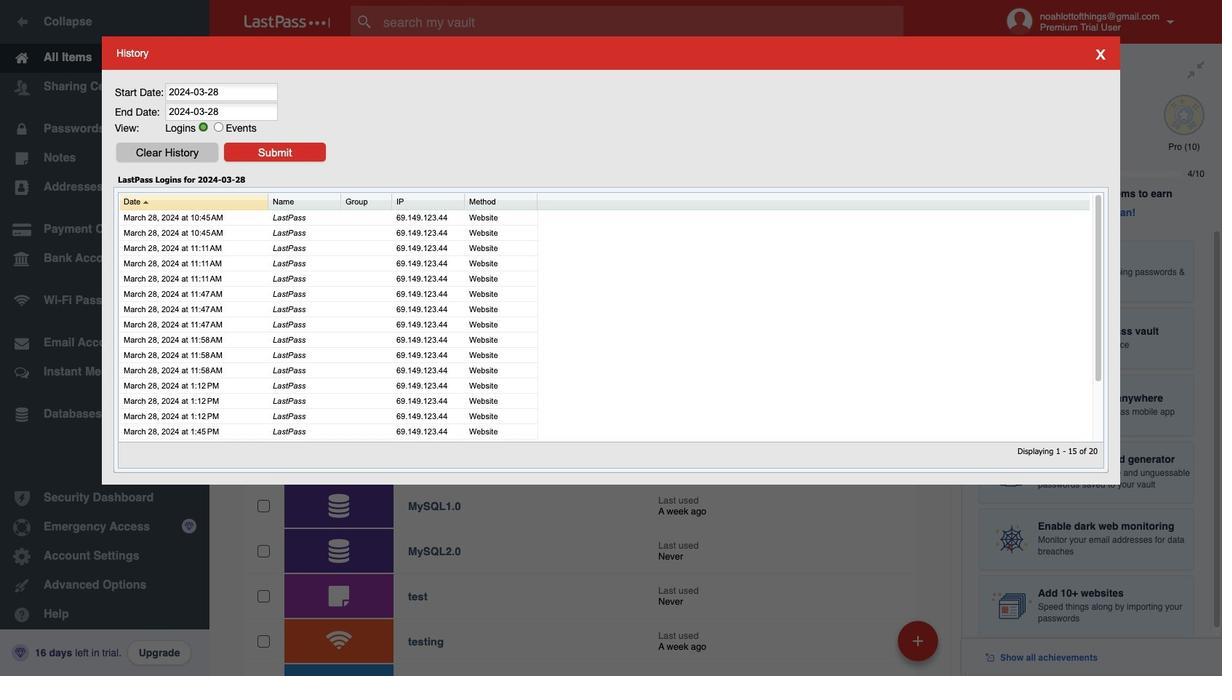 Task type: vqa. For each thing, say whether or not it's contained in the screenshot.
alert
no



Task type: describe. For each thing, give the bounding box(es) containing it.
new item navigation
[[893, 616, 948, 676]]



Task type: locate. For each thing, give the bounding box(es) containing it.
main navigation navigation
[[0, 0, 210, 676]]

lastpass image
[[245, 15, 330, 28]]

vault options navigation
[[210, 44, 962, 87]]

Search search field
[[351, 6, 932, 38]]

new item image
[[913, 636, 924, 646]]

search my vault text field
[[351, 6, 932, 38]]



